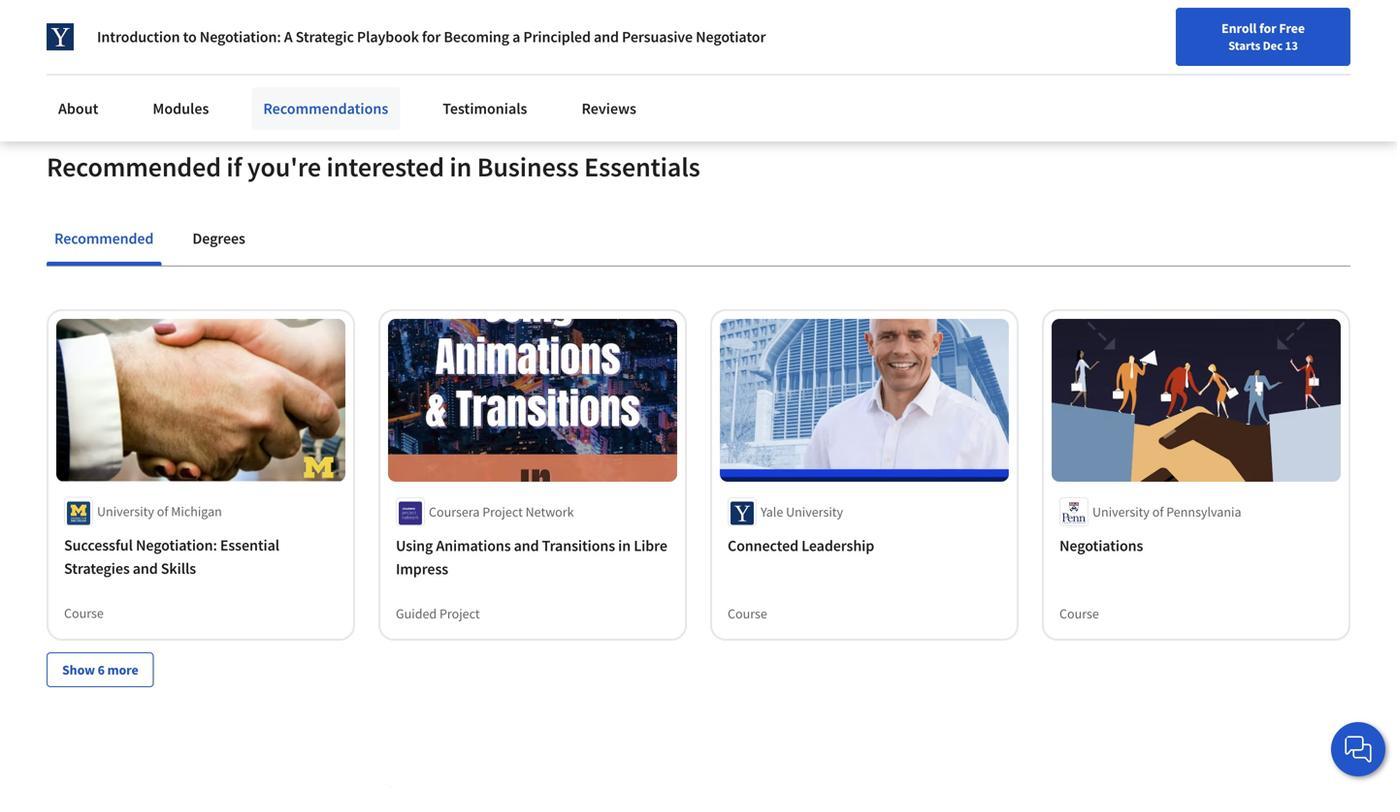 Task type: describe. For each thing, give the bounding box(es) containing it.
essential
[[220, 537, 279, 556]]

testimonials
[[443, 99, 527, 118]]

reviews
[[582, 99, 637, 118]]

strategies
[[64, 560, 130, 579]]

info about module content element
[[82, 5, 870, 59]]

show 6 more
[[62, 662, 138, 679]]

introduction to negotiation: a strategic playbook for becoming a principled and persuasive negotiator
[[97, 27, 766, 47]]

reviews link
[[570, 87, 648, 130]]

successful negotiation: essential strategies and skills
[[64, 537, 279, 579]]

network
[[526, 504, 574, 521]]

about link
[[47, 87, 110, 130]]

recommended for recommended
[[54, 229, 154, 249]]

to
[[183, 27, 197, 47]]

for inside enroll for free starts dec 13
[[1260, 19, 1277, 37]]

negotiations
[[1060, 537, 1144, 556]]

dec
[[1263, 38, 1283, 53]]

strategic
[[296, 27, 354, 47]]

project for coursera
[[483, 504, 523, 521]]

business
[[477, 150, 579, 184]]

show
[[62, 662, 95, 679]]

using
[[396, 537, 433, 556]]

recommendation tabs tab list
[[47, 216, 1351, 266]]

of for successful negotiation: essential strategies and skills
[[157, 504, 168, 521]]

successful negotiation: essential strategies and skills link
[[64, 535, 338, 581]]

connected
[[728, 537, 799, 556]]

using animations and transitions in libre impress
[[396, 537, 668, 579]]

recommended if you're interested in business essentials
[[47, 150, 700, 184]]

and inside successful negotiation: essential strategies and skills
[[133, 560, 158, 579]]

show notifications image
[[1172, 24, 1195, 48]]

3 course from the left
[[1060, 605, 1099, 623]]

a
[[512, 27, 520, 47]]

playbook
[[357, 27, 419, 47]]

free
[[1279, 19, 1305, 37]]

coursera project network
[[429, 504, 574, 521]]

if
[[226, 150, 242, 184]]

in for interested
[[450, 150, 472, 184]]

recommendations
[[263, 99, 388, 118]]

michigan
[[171, 504, 222, 521]]

negotiation: inside successful negotiation: essential strategies and skills
[[136, 537, 217, 556]]

university for successful negotiation: essential strategies and skills
[[97, 504, 154, 521]]

pennsylvania
[[1167, 504, 1242, 521]]



Task type: locate. For each thing, give the bounding box(es) containing it.
yale university
[[761, 504, 843, 521]]

persuasive
[[622, 27, 693, 47]]

project right guided
[[440, 605, 480, 623]]

show 6 more button
[[47, 653, 154, 688]]

1 horizontal spatial course
[[728, 605, 767, 623]]

essentials
[[584, 150, 700, 184]]

1 vertical spatial project
[[440, 605, 480, 623]]

menu item
[[1027, 19, 1151, 82]]

university up successful
[[97, 504, 154, 521]]

enroll for free starts dec 13
[[1222, 19, 1305, 53]]

skills
[[161, 560, 196, 579]]

successful
[[64, 537, 133, 556]]

course down connected in the bottom of the page
[[728, 605, 767, 623]]

about
[[58, 99, 98, 118]]

in
[[450, 150, 472, 184], [618, 537, 631, 556]]

1 horizontal spatial in
[[618, 537, 631, 556]]

2 course from the left
[[728, 605, 767, 623]]

modules
[[153, 99, 209, 118]]

chat with us image
[[1343, 735, 1374, 766]]

negotiation: up skills
[[136, 537, 217, 556]]

university for negotiations
[[1093, 504, 1150, 521]]

enroll
[[1222, 19, 1257, 37]]

2 horizontal spatial university
[[1093, 504, 1150, 521]]

2 university from the left
[[786, 504, 843, 521]]

using animations and transitions in libre impress link
[[396, 535, 670, 581]]

negotiator
[[696, 27, 766, 47]]

0 horizontal spatial of
[[157, 504, 168, 521]]

3 university from the left
[[1093, 504, 1150, 521]]

course down negotiations
[[1060, 605, 1099, 623]]

starts
[[1229, 38, 1261, 53]]

and
[[594, 27, 619, 47], [514, 537, 539, 556], [133, 560, 158, 579]]

for
[[1260, 19, 1277, 37], [422, 27, 441, 47]]

1 vertical spatial recommended
[[54, 229, 154, 249]]

0 vertical spatial and
[[594, 27, 619, 47]]

course for successful
[[64, 605, 104, 623]]

guided
[[396, 605, 437, 623]]

in down testimonials link
[[450, 150, 472, 184]]

and right the principled
[[594, 27, 619, 47]]

university of pennsylvania
[[1093, 504, 1242, 521]]

university
[[97, 504, 154, 521], [786, 504, 843, 521], [1093, 504, 1150, 521]]

1 horizontal spatial university
[[786, 504, 843, 521]]

principled
[[523, 27, 591, 47]]

in for transitions
[[618, 537, 631, 556]]

recommendations link
[[252, 87, 400, 130]]

course
[[64, 605, 104, 623], [728, 605, 767, 623], [1060, 605, 1099, 623]]

None search field
[[277, 12, 597, 51]]

and down network
[[514, 537, 539, 556]]

university up negotiations
[[1093, 504, 1150, 521]]

guided project
[[396, 605, 480, 623]]

2 vertical spatial and
[[133, 560, 158, 579]]

university up connected leadership
[[786, 504, 843, 521]]

0 vertical spatial negotiation:
[[200, 27, 281, 47]]

negotiation:
[[200, 27, 281, 47], [136, 537, 217, 556]]

introduction
[[97, 27, 180, 47]]

becoming
[[444, 27, 509, 47]]

course down strategies
[[64, 605, 104, 623]]

1 of from the left
[[157, 504, 168, 521]]

0 horizontal spatial in
[[450, 150, 472, 184]]

0 horizontal spatial university
[[97, 504, 154, 521]]

0 horizontal spatial project
[[440, 605, 480, 623]]

leadership
[[802, 537, 875, 556]]

you're
[[247, 150, 321, 184]]

course for connected
[[728, 605, 767, 623]]

in left "libre"
[[618, 537, 631, 556]]

connected leadership
[[728, 537, 875, 556]]

impress
[[396, 560, 448, 579]]

and inside 'using animations and transitions in libre impress'
[[514, 537, 539, 556]]

recommended for recommended if you're interested in business essentials
[[47, 150, 221, 184]]

testimonials link
[[431, 87, 539, 130]]

1 horizontal spatial and
[[514, 537, 539, 556]]

university of michigan
[[97, 504, 222, 521]]

recommended
[[47, 150, 221, 184], [54, 229, 154, 249]]

0 horizontal spatial course
[[64, 605, 104, 623]]

1 course from the left
[[64, 605, 104, 623]]

1 vertical spatial and
[[514, 537, 539, 556]]

0 vertical spatial in
[[450, 150, 472, 184]]

for right playbook
[[422, 27, 441, 47]]

recommended button
[[47, 216, 161, 262]]

2 of from the left
[[1153, 504, 1164, 521]]

connected leadership link
[[728, 535, 1002, 558]]

libre
[[634, 537, 668, 556]]

of for negotiations
[[1153, 504, 1164, 521]]

project up "animations"
[[483, 504, 523, 521]]

recommended inside button
[[54, 229, 154, 249]]

1 vertical spatial in
[[618, 537, 631, 556]]

1 horizontal spatial project
[[483, 504, 523, 521]]

2 horizontal spatial and
[[594, 27, 619, 47]]

1 horizontal spatial for
[[1260, 19, 1277, 37]]

6
[[98, 662, 105, 679]]

project for guided
[[440, 605, 480, 623]]

degrees button
[[185, 216, 253, 262]]

of left pennsylvania
[[1153, 504, 1164, 521]]

yale university image
[[47, 23, 74, 50]]

and left skills
[[133, 560, 158, 579]]

interested
[[327, 150, 444, 184]]

yale
[[761, 504, 783, 521]]

degrees
[[192, 229, 245, 249]]

of
[[157, 504, 168, 521], [1153, 504, 1164, 521]]

2 horizontal spatial course
[[1060, 605, 1099, 623]]

0 horizontal spatial for
[[422, 27, 441, 47]]

for up "dec"
[[1260, 19, 1277, 37]]

1 horizontal spatial of
[[1153, 504, 1164, 521]]

0 horizontal spatial and
[[133, 560, 158, 579]]

modules link
[[141, 87, 221, 130]]

a
[[284, 27, 293, 47]]

more
[[107, 662, 138, 679]]

0 vertical spatial project
[[483, 504, 523, 521]]

0 vertical spatial recommended
[[47, 150, 221, 184]]

coursera image
[[23, 16, 147, 47]]

in inside 'using animations and transitions in libre impress'
[[618, 537, 631, 556]]

13
[[1285, 38, 1298, 53]]

of left michigan
[[157, 504, 168, 521]]

1 university from the left
[[97, 504, 154, 521]]

1 vertical spatial negotiation:
[[136, 537, 217, 556]]

project
[[483, 504, 523, 521], [440, 605, 480, 623]]

coursera
[[429, 504, 480, 521]]

animations
[[436, 537, 511, 556]]

transitions
[[542, 537, 615, 556]]

negotiations link
[[1060, 535, 1333, 558]]

negotiation: left a
[[200, 27, 281, 47]]

collection element
[[35, 267, 1363, 719]]



Task type: vqa. For each thing, say whether or not it's contained in the screenshot.


